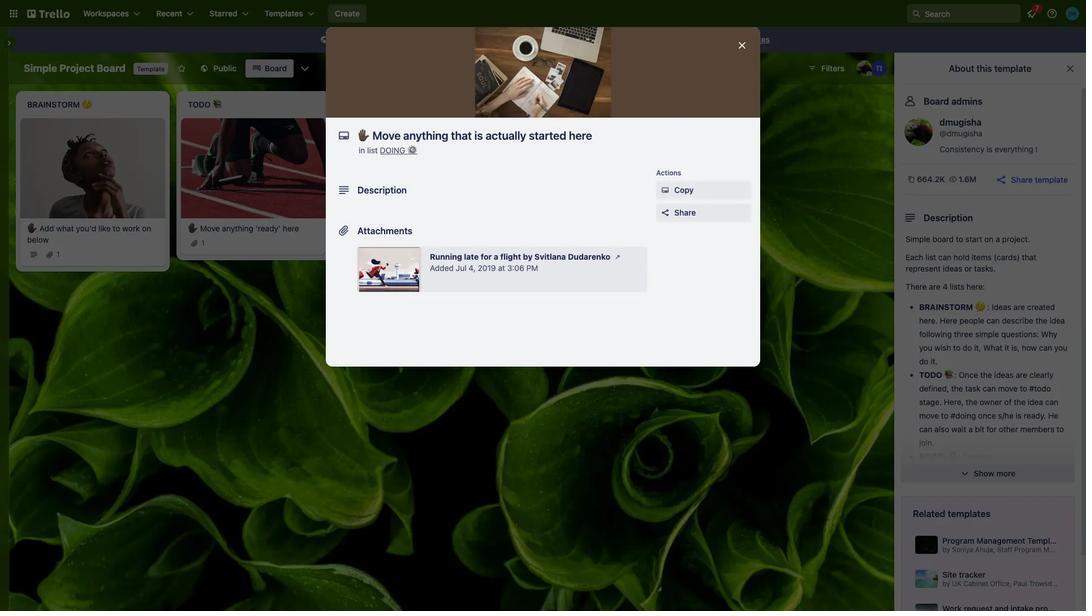 Task type: vqa. For each thing, say whether or not it's contained in the screenshot.
3rd 0% from the top of the page
no



Task type: describe. For each thing, give the bounding box(es) containing it.
!
[[1036, 144, 1038, 154]]

work
[[122, 223, 140, 233]]

is inside : once the ideas are clearly defined, the task can move to #todo stage. here, the owner of the idea can move to #doing once s/he is ready. he can also wait a bit for other members to join.
[[1016, 411, 1022, 421]]

this
[[977, 63, 993, 74]]

doing ⚙️ : ongoing done! 🙌🏽 : finished
[[920, 452, 994, 475]]

idea inside : ideas are created here. here people can describe the idea following three simple questions: why you wish to do it, what it is, how can you do it.
[[1050, 316, 1066, 325]]

hold
[[954, 252, 970, 262]]

task
[[966, 384, 981, 393]]

consistency is everything !
[[940, 144, 1038, 154]]

⚙️ inside 'doing ⚙️ : ongoing done! 🙌🏽 : finished'
[[948, 452, 958, 461]]

a inside : once the ideas are clearly defined, the task can move to #todo stage. here, the owner of the idea can move to #doing once s/he is ready. he can also wait a bit for other members to join.
[[969, 425, 973, 434]]

everything
[[995, 144, 1034, 154]]

show more
[[974, 469, 1016, 478]]

program management template by soniya ahuja, staff program manager @ br
[[943, 536, 1087, 554]]

simple
[[976, 329, 1000, 339]]

0 horizontal spatial move
[[920, 411, 940, 421]]

add
[[39, 223, 54, 233]]

created
[[1028, 302, 1056, 312]]

show more button
[[902, 465, 1075, 483]]

site
[[943, 570, 958, 580]]

template right this
[[995, 63, 1032, 74]]

project inside text field
[[59, 62, 94, 74]]

public
[[364, 35, 387, 44]]

svitlana
[[535, 252, 566, 262]]

1 down what at the left
[[57, 250, 60, 258]]

todo
[[920, 370, 943, 380]]

about this template
[[950, 63, 1032, 74]]

template.
[[567, 291, 598, 299]]

to inside : ideas are created here. here people can describe the idea following three simple questions: why you wish to do it, what it is, how can you do it.
[[954, 343, 961, 353]]

0 vertical spatial by
[[523, 252, 533, 262]]

consistency
[[940, 144, 985, 154]]

templates inside explore more templates link
[[733, 35, 770, 44]]

management
[[977, 536, 1026, 546]]

questions:
[[1002, 329, 1040, 339]]

: left ongoing
[[958, 452, 961, 461]]

✋🏿 for ✋🏿 move anything that is actually started here
[[349, 223, 359, 233]]

late
[[464, 252, 479, 262]]

it
[[1005, 343, 1010, 353]]

following
[[920, 329, 953, 339]]

trowsdale,
[[1030, 580, 1064, 588]]

template right public
[[389, 35, 421, 44]]

here,
[[945, 397, 964, 407]]

1 down ✋🏿 move anything 'ready' here
[[202, 239, 205, 247]]

anyone
[[435, 35, 462, 44]]

tasks.
[[975, 264, 996, 273]]

finished
[[962, 465, 993, 475]]

Board name text field
[[18, 59, 131, 78]]

lists
[[950, 282, 965, 292]]

card
[[538, 291, 553, 299]]

board for board
[[265, 63, 287, 73]]

clearly
[[1030, 370, 1054, 380]]

dmugisha (dmugisha) image
[[905, 118, 933, 146]]

a up at
[[494, 252, 499, 262]]

the left the internet
[[475, 35, 487, 44]]

description for actions
[[358, 185, 407, 195]]

in
[[359, 145, 365, 155]]

dudarenko
[[568, 252, 611, 262]]

here
[[941, 316, 958, 325]]

are inside : ideas are created here. here people can describe the idea following three simple questions: why you wish to do it, what it is, how can you do it.
[[1014, 302, 1026, 312]]

trello inspiration (inspiringtaco) image
[[872, 61, 888, 76]]

project inside site tracker by uk cabinet office, paul trowsdale, project
[[1066, 580, 1087, 588]]

by inside program management template by soniya ahuja, staff program manager @ br
[[943, 546, 951, 554]]

in list doing ⚙️
[[359, 145, 418, 155]]

open information menu image
[[1047, 8, 1059, 19]]

✋🏿 move anything 'ready' here
[[188, 223, 299, 233]]

what
[[56, 223, 74, 233]]

stage.
[[920, 397, 942, 407]]

✋🏿 for ✋🏿 add what you'd like to work on below
[[27, 223, 37, 233]]

added
[[430, 263, 454, 273]]

running
[[430, 252, 462, 262]]

664.2k
[[918, 174, 946, 184]]

0 horizontal spatial program
[[943, 536, 975, 546]]

list for each
[[926, 252, 937, 262]]

list for in
[[367, 145, 378, 155]]

manager
[[1044, 546, 1072, 554]]

share template
[[1012, 175, 1069, 184]]

project.
[[1003, 234, 1031, 244]]

can up join.
[[920, 425, 933, 434]]

dmugisha link
[[940, 117, 982, 127]]

this for this is a public template for anyone on the internet to copy.
[[332, 35, 348, 44]]

people
[[960, 316, 985, 325]]

here inside ✋🏿 move anything that is actually started here
[[377, 235, 393, 244]]

1 horizontal spatial sm image
[[612, 251, 624, 263]]

simple for simple project board
[[24, 62, 57, 74]]

description for related templates
[[924, 213, 974, 223]]

also
[[935, 425, 950, 434]]

the up here,
[[952, 384, 964, 393]]

template inside program management template by soniya ahuja, staff program manager @ br
[[1028, 536, 1063, 546]]

public button
[[193, 59, 243, 78]]

each
[[906, 252, 924, 262]]

running late for a flight by svitlana dudarenko
[[430, 252, 611, 262]]

2 vertical spatial on
[[985, 234, 994, 244]]

0 vertical spatial are
[[930, 282, 941, 292]]

7 notifications image
[[1026, 7, 1039, 20]]

a left project.
[[996, 234, 1001, 244]]

a right card
[[562, 291, 565, 299]]

board inside text field
[[97, 62, 126, 74]]

actions
[[657, 169, 682, 177]]

customize views image
[[300, 63, 311, 74]]

2 you from the left
[[1055, 343, 1068, 353]]

0 vertical spatial doing
[[380, 145, 406, 155]]

ideas
[[992, 302, 1012, 312]]

jeremy miller (jeremymiller198) image
[[1066, 7, 1080, 20]]

sm image
[[660, 185, 671, 196]]

primary element
[[0, 0, 1087, 27]]

explore
[[682, 35, 710, 44]]

share template button
[[996, 174, 1069, 186]]

search image
[[912, 9, 922, 18]]

is inside ✋🏿 move anything that is actually started here
[[433, 223, 439, 233]]

added jul 4, 2019 at 3:06 pm
[[430, 263, 539, 273]]

this card is a template.
[[523, 291, 598, 299]]

dmugisha (dmugisha) image
[[857, 61, 873, 76]]

0 horizontal spatial sm image
[[319, 35, 330, 46]]

: ideas are created here. here people can describe the idea following three simple questions: why you wish to do it, what it is, how can you do it.
[[920, 302, 1068, 366]]

this for this card is a template.
[[523, 291, 537, 299]]

filters
[[822, 63, 845, 73]]

tracker
[[960, 570, 986, 580]]

once
[[959, 370, 979, 380]]

owner
[[980, 397, 1003, 407]]

3:06
[[508, 263, 525, 273]]

the right the of
[[1014, 397, 1026, 407]]

to left copy.
[[520, 35, 527, 44]]

anything for 'ready'
[[222, 223, 254, 233]]

office,
[[991, 580, 1012, 588]]

internet
[[489, 35, 517, 44]]

can up owner
[[983, 384, 997, 393]]

pm
[[527, 263, 539, 273]]

board link
[[246, 59, 294, 78]]

copy.
[[529, 35, 548, 44]]

share for share template
[[1012, 175, 1033, 184]]

0 vertical spatial move
[[999, 384, 1018, 393]]

@
[[1074, 546, 1080, 554]]

0 vertical spatial for
[[423, 35, 433, 44]]

explore more templates
[[682, 35, 770, 44]]

📚
[[945, 370, 955, 380]]



Task type: locate. For each thing, give the bounding box(es) containing it.
2 anything from the left
[[383, 223, 414, 233]]

: inside : ideas are created here. here people can describe the idea following three simple questions: why you wish to do it, what it is, how can you do it.
[[988, 302, 990, 312]]

0 vertical spatial that
[[416, 223, 431, 233]]

to left #todo at bottom right
[[1021, 384, 1028, 393]]

0 horizontal spatial project
[[59, 62, 94, 74]]

1 horizontal spatial board
[[933, 234, 954, 244]]

✋🏿 add what you'd like to work on below link
[[27, 223, 158, 245]]

✋🏿 inside ✋🏿 move anything that is actually started here
[[349, 223, 359, 233]]

actually
[[441, 223, 470, 233]]

: left finished
[[958, 465, 960, 475]]

a
[[358, 35, 362, 44], [996, 234, 1001, 244], [494, 252, 499, 262], [562, 291, 565, 299], [969, 425, 973, 434]]

to
[[520, 35, 527, 44], [113, 223, 120, 233], [957, 234, 964, 244], [954, 343, 961, 353], [1021, 384, 1028, 393], [942, 411, 949, 421], [1057, 425, 1065, 434]]

can down why
[[1040, 343, 1053, 353]]

2 vertical spatial by
[[943, 580, 951, 588]]

0 horizontal spatial create
[[335, 8, 360, 18]]

1 horizontal spatial you
[[1055, 343, 1068, 353]]

✋🏿 move anything that is actually started here link
[[349, 223, 480, 245]]

0 horizontal spatial description
[[358, 185, 407, 195]]

can up he
[[1046, 397, 1059, 407]]

0 horizontal spatial anything
[[222, 223, 254, 233]]

2019
[[478, 263, 496, 273]]

do
[[963, 343, 973, 353], [920, 357, 929, 366]]

board for create
[[589, 35, 611, 44]]

on right 'anyone'
[[464, 35, 473, 44]]

0 horizontal spatial ideas
[[943, 264, 963, 273]]

1 down started
[[362, 250, 365, 258]]

can
[[939, 252, 952, 262], [987, 316, 1000, 325], [1040, 343, 1053, 353], [983, 384, 997, 393], [1046, 397, 1059, 407], [920, 425, 933, 434]]

is right card
[[555, 291, 560, 299]]

once
[[979, 411, 997, 421]]

move up the of
[[999, 384, 1018, 393]]

0 horizontal spatial ⚙️
[[408, 145, 418, 155]]

0 horizontal spatial idea
[[1028, 397, 1044, 407]]

that
[[416, 223, 431, 233], [1023, 252, 1037, 262]]

for right bit
[[987, 425, 997, 434]]

you up it.
[[920, 343, 933, 353]]

0 horizontal spatial you
[[920, 343, 933, 353]]

1 horizontal spatial doing
[[920, 452, 946, 461]]

1 vertical spatial that
[[1023, 252, 1037, 262]]

1 horizontal spatial list
[[926, 252, 937, 262]]

the right once
[[981, 370, 993, 380]]

1 move from the left
[[200, 223, 220, 233]]

you
[[920, 343, 933, 353], [1055, 343, 1068, 353]]

share for share
[[675, 208, 696, 217]]

sm image
[[319, 35, 330, 46], [612, 251, 624, 263]]

each list can hold items (cards) that represent ideas or tasks.
[[906, 252, 1037, 273]]

1 vertical spatial ideas
[[995, 370, 1014, 380]]

1 horizontal spatial more
[[997, 469, 1016, 478]]

this down the create button
[[332, 35, 348, 44]]

on inside ✋🏿 add what you'd like to work on below
[[142, 223, 151, 233]]

share down the copy
[[675, 208, 696, 217]]

on for anyone
[[464, 35, 473, 44]]

board left "from"
[[589, 35, 611, 44]]

✋🏿 move anything 'ready' here link
[[188, 223, 319, 234]]

here
[[283, 223, 299, 233], [377, 235, 393, 244]]

star or unstar board image
[[177, 64, 186, 73]]

to right like
[[113, 223, 120, 233]]

2 horizontal spatial for
[[987, 425, 997, 434]]

staff
[[998, 546, 1013, 554]]

2 vertical spatial for
[[987, 425, 997, 434]]

1 horizontal spatial this
[[523, 291, 537, 299]]

1 horizontal spatial template
[[1028, 536, 1063, 546]]

0 horizontal spatial list
[[367, 145, 378, 155]]

None text field
[[352, 126, 726, 146]]

to right wish
[[954, 343, 961, 353]]

: once the ideas are clearly defined, the task can move to #todo stage. here, the owner of the idea can move to #doing once s/he is ready. he can also wait a bit for other members to join.
[[920, 370, 1065, 448]]

0 horizontal spatial simple
[[24, 62, 57, 74]]

to down he
[[1057, 425, 1065, 434]]

1 vertical spatial do
[[920, 357, 929, 366]]

more inside button
[[997, 469, 1016, 478]]

1 vertical spatial for
[[481, 252, 492, 262]]

more right explore
[[712, 35, 731, 44]]

template left @
[[1028, 536, 1063, 546]]

1 horizontal spatial description
[[924, 213, 974, 223]]

create board from template
[[562, 35, 666, 44]]

brainstorm
[[920, 302, 974, 312]]

list inside each list can hold items (cards) that represent ideas or tasks.
[[926, 252, 937, 262]]

more right show
[[997, 469, 1016, 478]]

create board from template link
[[555, 31, 673, 49]]

2 horizontal spatial ✋🏿
[[349, 223, 359, 233]]

#doing
[[951, 411, 977, 421]]

move down stage.
[[920, 411, 940, 421]]

0 horizontal spatial ✋🏿
[[27, 223, 37, 233]]

⚙️ right in
[[408, 145, 418, 155]]

represent
[[906, 264, 941, 273]]

a left public
[[358, 35, 362, 44]]

it.
[[931, 357, 938, 366]]

0 vertical spatial more
[[712, 35, 731, 44]]

1 vertical spatial by
[[943, 546, 951, 554]]

explore more templates link
[[675, 31, 777, 49]]

create inside button
[[335, 8, 360, 18]]

by up pm
[[523, 252, 533, 262]]

1 horizontal spatial board
[[265, 63, 287, 73]]

2 vertical spatial are
[[1017, 370, 1028, 380]]

1 ✋🏿 from the left
[[27, 223, 37, 233]]

that inside each list can hold items (cards) that represent ideas or tasks.
[[1023, 252, 1037, 262]]

0 horizontal spatial doing
[[380, 145, 406, 155]]

on right start
[[985, 234, 994, 244]]

can inside each list can hold items (cards) that represent ideas or tasks.
[[939, 252, 952, 262]]

by left soniya
[[943, 546, 951, 554]]

sm image down the create button
[[319, 35, 330, 46]]

site tracker by uk cabinet office, paul trowsdale, project
[[943, 570, 1087, 588]]

1 vertical spatial list
[[926, 252, 937, 262]]

for inside : once the ideas are clearly defined, the task can move to #todo stage. here, the owner of the idea can move to #doing once s/he is ready. he can also wait a bit for other members to join.
[[987, 425, 997, 434]]

4
[[943, 282, 948, 292]]

(cards)
[[994, 252, 1021, 262]]

1 vertical spatial here
[[377, 235, 393, 244]]

ideas down hold in the top of the page
[[943, 264, 963, 273]]

the down created at the right of page
[[1036, 316, 1048, 325]]

description
[[358, 185, 407, 195], [924, 213, 974, 223]]

describe
[[1003, 316, 1034, 325]]

here:
[[967, 282, 986, 292]]

you down why
[[1055, 343, 1068, 353]]

0 vertical spatial project
[[59, 62, 94, 74]]

0 horizontal spatial do
[[920, 357, 929, 366]]

0 vertical spatial create
[[335, 8, 360, 18]]

doing ⚙️ link
[[380, 145, 418, 155]]

1 horizontal spatial that
[[1023, 252, 1037, 262]]

1 horizontal spatial idea
[[1050, 316, 1066, 325]]

program down related templates
[[943, 536, 975, 546]]

here right 'ready'
[[283, 223, 299, 233]]

description down in list doing ⚙️
[[358, 185, 407, 195]]

template left the star or unstar board image
[[137, 65, 165, 72]]

on
[[464, 35, 473, 44], [142, 223, 151, 233], [985, 234, 994, 244]]

0 horizontal spatial move
[[200, 223, 220, 233]]

simple down 'back to home' "image"
[[24, 62, 57, 74]]

1 anything from the left
[[222, 223, 254, 233]]

0 vertical spatial description
[[358, 185, 407, 195]]

0 vertical spatial template
[[137, 65, 165, 72]]

create for create board from template
[[562, 35, 587, 44]]

doing up done!
[[920, 452, 946, 461]]

board for board admins
[[924, 96, 950, 106]]

on right work on the left top of page
[[142, 223, 151, 233]]

is left actually
[[433, 223, 439, 233]]

templates
[[733, 35, 770, 44], [948, 509, 991, 519]]

related
[[914, 509, 946, 519]]

a left bit
[[969, 425, 973, 434]]

0 horizontal spatial on
[[142, 223, 151, 233]]

1 vertical spatial simple
[[906, 234, 931, 244]]

to up "also"
[[942, 411, 949, 421]]

0 horizontal spatial share
[[675, 208, 696, 217]]

anything
[[222, 223, 254, 233], [383, 223, 414, 233]]

sm image right dudarenko on the top right of page
[[612, 251, 624, 263]]

board
[[589, 35, 611, 44], [933, 234, 954, 244]]

copy link
[[657, 181, 752, 199]]

join.
[[920, 438, 935, 448]]

dmugisha @dmugisha
[[940, 117, 983, 138]]

back to home image
[[27, 5, 70, 23]]

do left it.
[[920, 357, 929, 366]]

0 vertical spatial templates
[[733, 35, 770, 44]]

members
[[1021, 425, 1055, 434]]

move
[[200, 223, 220, 233], [361, 223, 381, 233]]

0 vertical spatial this
[[332, 35, 348, 44]]

how
[[1022, 343, 1038, 353]]

public
[[214, 63, 237, 73]]

copy
[[675, 185, 694, 195]]

that inside ✋🏿 move anything that is actually started here
[[416, 223, 431, 233]]

1.6m
[[959, 174, 977, 184]]

1 horizontal spatial program
[[1015, 546, 1042, 554]]

⚙️ up 🙌🏽
[[948, 452, 958, 461]]

is left public
[[350, 35, 356, 44]]

0 vertical spatial here
[[283, 223, 299, 233]]

1 vertical spatial project
[[1066, 580, 1087, 588]]

bit
[[976, 425, 985, 434]]

1 horizontal spatial create
[[562, 35, 587, 44]]

2 horizontal spatial board
[[924, 96, 950, 106]]

Search field
[[922, 5, 1021, 22]]

simple up each
[[906, 234, 931, 244]]

that down project.
[[1023, 252, 1037, 262]]

0 horizontal spatial for
[[423, 35, 433, 44]]

1 horizontal spatial share
[[1012, 175, 1033, 184]]

0 horizontal spatial templates
[[733, 35, 770, 44]]

✋🏿 for ✋🏿 move anything 'ready' here
[[188, 223, 198, 233]]

this is a public template for anyone on the internet to copy.
[[332, 35, 548, 44]]

simple inside text field
[[24, 62, 57, 74]]

share button
[[657, 204, 752, 222]]

✋🏿 inside ✋🏿 add what you'd like to work on below
[[27, 223, 37, 233]]

: inside : once the ideas are clearly defined, the task can move to #todo stage. here, the owner of the idea can move to #doing once s/he is ready. he can also wait a bit for other members to join.
[[955, 370, 957, 380]]

uk
[[953, 580, 962, 588]]

1 you from the left
[[920, 343, 933, 353]]

board up hold in the top of the page
[[933, 234, 954, 244]]

doing inside 'doing ⚙️ : ongoing done! 🙌🏽 : finished'
[[920, 452, 946, 461]]

2 move from the left
[[361, 223, 381, 233]]

1 horizontal spatial ideas
[[995, 370, 1014, 380]]

templates right explore
[[733, 35, 770, 44]]

1 horizontal spatial ⚙️
[[948, 452, 958, 461]]

board admins
[[924, 96, 983, 106]]

0 vertical spatial board
[[589, 35, 611, 44]]

3 ✋🏿 from the left
[[349, 223, 359, 233]]

is left everything
[[987, 144, 993, 154]]

0 horizontal spatial this
[[332, 35, 348, 44]]

1 horizontal spatial here
[[377, 235, 393, 244]]

for left 'anyone'
[[423, 35, 433, 44]]

ready.
[[1024, 411, 1047, 421]]

2 horizontal spatial on
[[985, 234, 994, 244]]

todo 📚
[[920, 370, 955, 380]]

other
[[999, 425, 1019, 434]]

1 vertical spatial are
[[1014, 302, 1026, 312]]

are inside : once the ideas are clearly defined, the task can move to #todo stage. here, the owner of the idea can move to #doing once s/he is ready. he can also wait a bit for other members to join.
[[1017, 370, 1028, 380]]

1 vertical spatial on
[[142, 223, 151, 233]]

1 vertical spatial sm image
[[612, 251, 624, 263]]

0 vertical spatial ⚙️
[[408, 145, 418, 155]]

br
[[1082, 546, 1087, 554]]

0 vertical spatial simple
[[24, 62, 57, 74]]

the down "task"
[[966, 397, 978, 407]]

ideas inside : once the ideas are clearly defined, the task can move to #todo stage. here, the owner of the idea can move to #doing once s/he is ready. he can also wait a bit for other members to join.
[[995, 370, 1014, 380]]

🤔
[[976, 302, 986, 312]]

1 vertical spatial create
[[562, 35, 587, 44]]

wait
[[952, 425, 967, 434]]

1 vertical spatial move
[[920, 411, 940, 421]]

: right '🤔'
[[988, 302, 990, 312]]

1 right flight
[[523, 250, 526, 258]]

list up represent
[[926, 252, 937, 262]]

description up simple board to start on a project.
[[924, 213, 974, 223]]

by inside site tracker by uk cabinet office, paul trowsdale, project
[[943, 580, 951, 588]]

s/he
[[999, 411, 1014, 421]]

simple for simple board to start on a project.
[[906, 234, 931, 244]]

on for work
[[142, 223, 151, 233]]

doing right in
[[380, 145, 406, 155]]

simple
[[24, 62, 57, 74], [906, 234, 931, 244]]

anything inside ✋🏿 move anything that is actually started here
[[383, 223, 414, 233]]

1 vertical spatial description
[[924, 213, 974, 223]]

board for simple
[[933, 234, 954, 244]]

do left it,
[[963, 343, 973, 353]]

0 vertical spatial share
[[1012, 175, 1033, 184]]

anything for that
[[383, 223, 414, 233]]

brainstorm 🤔
[[920, 302, 986, 312]]

1 horizontal spatial ✋🏿
[[188, 223, 198, 233]]

1 horizontal spatial for
[[481, 252, 492, 262]]

1 vertical spatial doing
[[920, 452, 946, 461]]

1 horizontal spatial templates
[[948, 509, 991, 519]]

are left clearly
[[1017, 370, 1028, 380]]

to left start
[[957, 234, 964, 244]]

like
[[98, 223, 111, 233]]

1 vertical spatial ⚙️
[[948, 452, 958, 461]]

by left uk
[[943, 580, 951, 588]]

1 horizontal spatial move
[[361, 223, 381, 233]]

1 horizontal spatial on
[[464, 35, 473, 44]]

can up simple
[[987, 316, 1000, 325]]

0 horizontal spatial board
[[97, 62, 126, 74]]

there are 4 lists here:
[[906, 282, 986, 292]]

1 horizontal spatial do
[[963, 343, 973, 353]]

more for show
[[997, 469, 1016, 478]]

ideas down it
[[995, 370, 1014, 380]]

⚙️
[[408, 145, 418, 155], [948, 452, 958, 461]]

the inside : ideas are created here. here people can describe the idea following three simple questions: why you wish to do it, what it is, how can you do it.
[[1036, 316, 1048, 325]]

for
[[423, 35, 433, 44], [481, 252, 492, 262], [987, 425, 997, 434]]

cabinet
[[964, 580, 989, 588]]

move for ✋🏿 move anything that is actually started here
[[361, 223, 381, 233]]

jul
[[456, 263, 467, 273]]

can left hold in the top of the page
[[939, 252, 952, 262]]

0 vertical spatial on
[[464, 35, 473, 44]]

for up the 2019
[[481, 252, 492, 262]]

ideas inside each list can hold items (cards) that represent ideas or tasks.
[[943, 264, 963, 273]]

2 ✋🏿 from the left
[[188, 223, 198, 233]]

here right started
[[377, 235, 393, 244]]

to inside ✋🏿 add what you'd like to work on below
[[113, 223, 120, 233]]

create for create
[[335, 8, 360, 18]]

1 horizontal spatial move
[[999, 384, 1018, 393]]

that left actually
[[416, 223, 431, 233]]

flight
[[501, 252, 521, 262]]

@dmugisha
[[940, 128, 983, 138]]

1 vertical spatial share
[[675, 208, 696, 217]]

idea up "ready." at right
[[1028, 397, 1044, 407]]

0 horizontal spatial more
[[712, 35, 731, 44]]

filters button
[[805, 59, 849, 78]]

0 vertical spatial do
[[963, 343, 973, 353]]

are
[[930, 282, 941, 292], [1014, 302, 1026, 312], [1017, 370, 1028, 380]]

move inside ✋🏿 move anything that is actually started here
[[361, 223, 381, 233]]

1 horizontal spatial simple
[[906, 234, 931, 244]]

or
[[965, 264, 973, 273]]

templates up soniya
[[948, 509, 991, 519]]

idea inside : once the ideas are clearly defined, the task can move to #todo stage. here, the owner of the idea can move to #doing once s/he is ready. he can also wait a bit for other members to join.
[[1028, 397, 1044, 407]]

list right in
[[367, 145, 378, 155]]

this left card
[[523, 291, 537, 299]]

more for explore
[[712, 35, 731, 44]]

1 vertical spatial idea
[[1028, 397, 1044, 407]]

1 vertical spatial this
[[523, 291, 537, 299]]

share down everything
[[1012, 175, 1033, 184]]

is right s/he
[[1016, 411, 1022, 421]]

template inside button
[[1036, 175, 1069, 184]]

1 horizontal spatial project
[[1066, 580, 1087, 588]]

create inside create board from template link
[[562, 35, 587, 44]]

#todo
[[1030, 384, 1052, 393]]

this
[[332, 35, 348, 44], [523, 291, 537, 299]]

idea up why
[[1050, 316, 1066, 325]]

template down '!'
[[1036, 175, 1069, 184]]

program right staff
[[1015, 546, 1042, 554]]

ongoing
[[963, 452, 994, 461]]

template right "from"
[[633, 35, 666, 44]]

are up describe
[[1014, 302, 1026, 312]]

0 horizontal spatial template
[[137, 65, 165, 72]]

are left 4
[[930, 282, 941, 292]]

admins
[[952, 96, 983, 106]]

: left once
[[955, 370, 957, 380]]

1 vertical spatial board
[[933, 234, 954, 244]]

more
[[712, 35, 731, 44], [997, 469, 1016, 478]]

move for ✋🏿 move anything 'ready' here
[[200, 223, 220, 233]]

what
[[984, 343, 1003, 353]]



